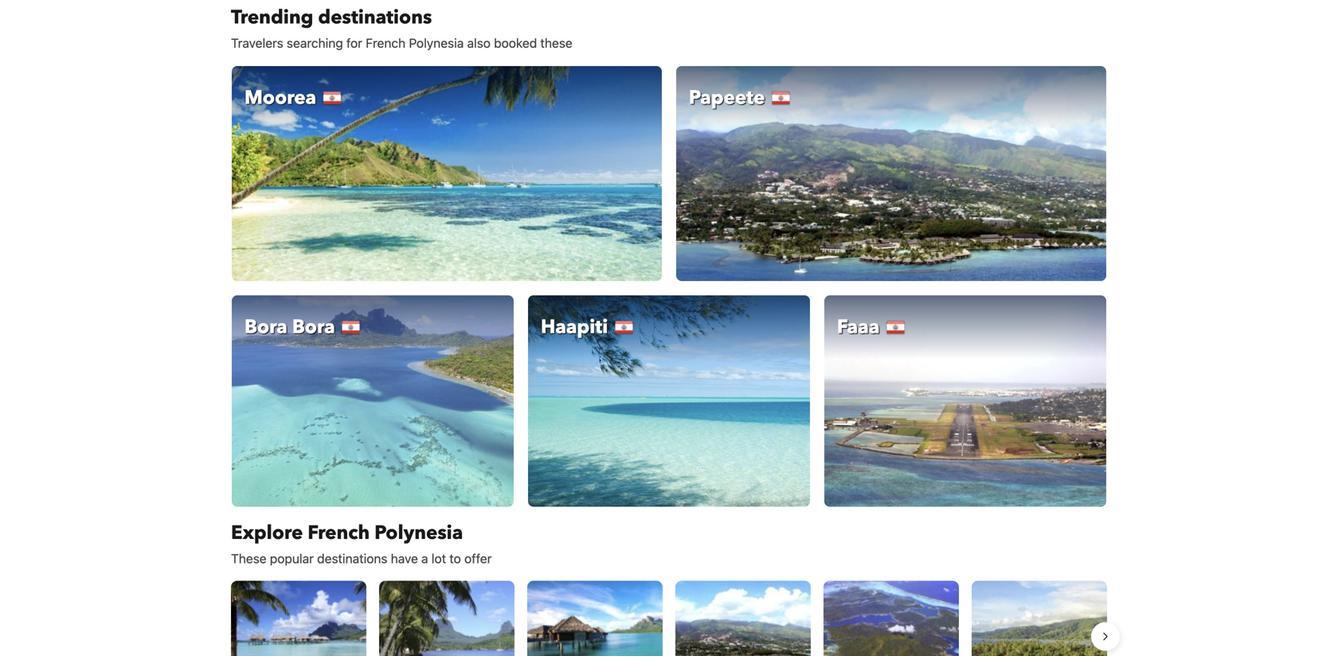 Task type: describe. For each thing, give the bounding box(es) containing it.
moorea link
[[231, 65, 663, 282]]

2 bora from the left
[[292, 314, 335, 341]]

destinations inside explore french polynesia these popular destinations have a lot to offer
[[317, 551, 388, 566]]

searching
[[287, 35, 343, 51]]

for
[[347, 35, 362, 51]]

lot
[[432, 551, 446, 566]]

trending
[[231, 4, 313, 31]]

these
[[231, 551, 267, 566]]

haapiti link
[[527, 295, 811, 508]]

papeete
[[689, 85, 765, 111]]

offer
[[464, 551, 492, 566]]

also
[[467, 35, 491, 51]]

faaa link
[[824, 295, 1107, 508]]

moorea
[[245, 85, 316, 111]]

haapiti
[[541, 314, 608, 341]]

a
[[421, 551, 428, 566]]

destinations inside "trending destinations travelers searching for french polynesia also booked these"
[[318, 4, 432, 31]]

trending destinations travelers searching for french polynesia also booked these
[[231, 4, 573, 51]]

polynesia inside explore french polynesia these popular destinations have a lot to offer
[[375, 520, 463, 547]]

booked
[[494, 35, 537, 51]]



Task type: vqa. For each thing, say whether or not it's contained in the screenshot.
"Trending"
yes



Task type: locate. For each thing, give the bounding box(es) containing it.
destinations
[[318, 4, 432, 31], [317, 551, 388, 566]]

polynesia
[[409, 35, 464, 51], [375, 520, 463, 547]]

french inside explore french polynesia these popular destinations have a lot to offer
[[308, 520, 370, 547]]

popular
[[270, 551, 314, 566]]

1 vertical spatial polynesia
[[375, 520, 463, 547]]

1 vertical spatial french
[[308, 520, 370, 547]]

0 vertical spatial french
[[366, 35, 406, 51]]

have
[[391, 551, 418, 566]]

bora bora
[[245, 314, 335, 341]]

0 horizontal spatial bora
[[245, 314, 287, 341]]

french right for at the top left of page
[[366, 35, 406, 51]]

1 horizontal spatial bora
[[292, 314, 335, 341]]

travelers
[[231, 35, 283, 51]]

bora
[[245, 314, 287, 341], [292, 314, 335, 341]]

faaa
[[837, 314, 880, 341]]

explore french polynesia these popular destinations have a lot to offer
[[231, 520, 492, 566]]

french inside "trending destinations travelers searching for french polynesia also booked these"
[[366, 35, 406, 51]]

papeete link
[[676, 65, 1107, 282]]

french up popular
[[308, 520, 370, 547]]

1 vertical spatial destinations
[[317, 551, 388, 566]]

destinations left have
[[317, 551, 388, 566]]

polynesia left also on the top left
[[409, 35, 464, 51]]

0 vertical spatial destinations
[[318, 4, 432, 31]]

destinations up for at the top left of page
[[318, 4, 432, 31]]

polynesia inside "trending destinations travelers searching for french polynesia also booked these"
[[409, 35, 464, 51]]

to
[[450, 551, 461, 566]]

region
[[218, 575, 1120, 656]]

these
[[540, 35, 573, 51]]

french
[[366, 35, 406, 51], [308, 520, 370, 547]]

0 vertical spatial polynesia
[[409, 35, 464, 51]]

bora bora link
[[231, 295, 515, 508]]

polynesia up the 'a'
[[375, 520, 463, 547]]

1 bora from the left
[[245, 314, 287, 341]]

explore
[[231, 520, 303, 547]]



